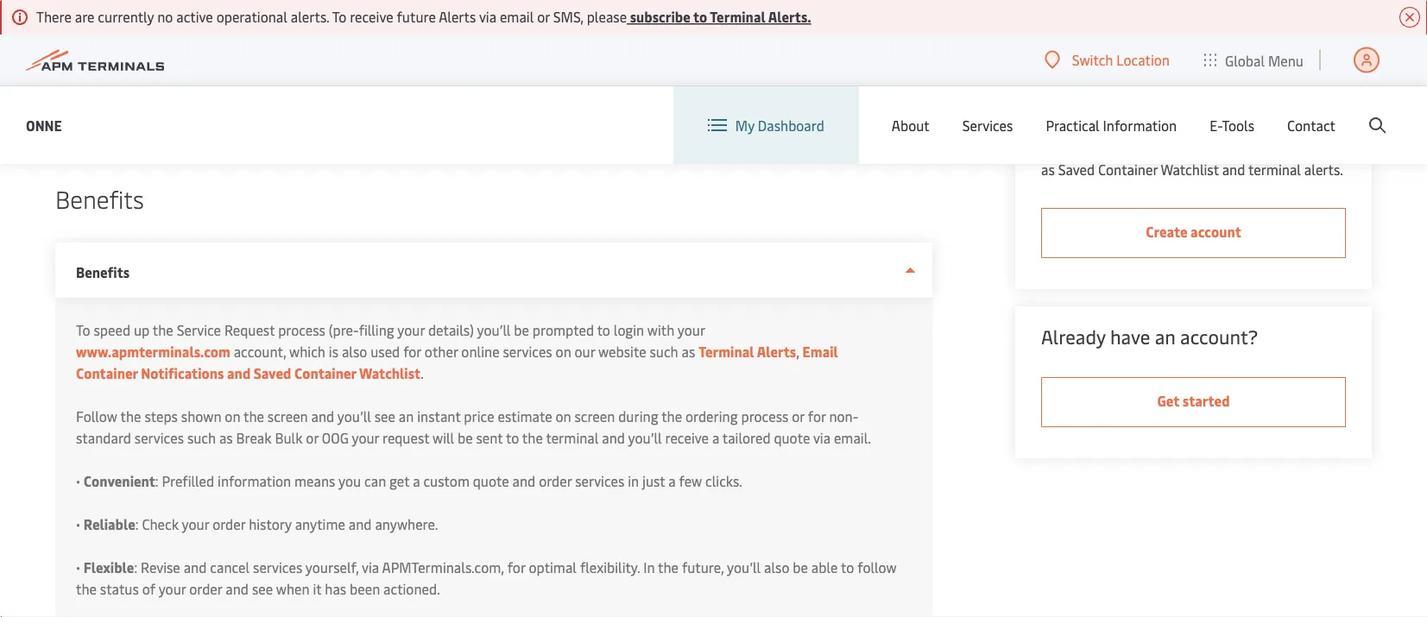 Task type: describe. For each thing, give the bounding box(es) containing it.
it
[[313, 580, 322, 598]]

account for create
[[1191, 222, 1241, 241]]

in
[[643, 558, 655, 577]]

a right get
[[413, 472, 420, 490]]

quote inside follow the steps shown on the screen and you'll see an instant price estimate on screen during the ordering process or for non- standard services such as break bulk or oog your request will be sent to the terminal and you'll receive a tailored quote via email.
[[774, 429, 810, 447]]

0 vertical spatial or
[[537, 7, 550, 26]]

yourself,
[[306, 558, 359, 577]]

other terminal delivery (otd)
[[141, 5, 329, 23]]

can
[[364, 472, 386, 490]]

information
[[218, 472, 291, 490]]

number
[[1041, 139, 1089, 157]]

2 vertical spatial or
[[306, 429, 319, 447]]

order inside : revise and cancel services yourself, via apmterminals.com, for optimal flexibility. in the future, you'll also be able to follow the status of your order and see when it has been actioned.
[[189, 580, 222, 598]]

account? for need an apmterminals.com account?
[[1041, 65, 1119, 90]]

your right the check
[[182, 515, 209, 534]]

same day positioning link
[[141, 33, 277, 52]]

• for • convenient : prefilled information means you can get a custom quote and order services in just a few clicks.
[[76, 472, 80, 490]]

convenient
[[84, 472, 155, 490]]

break
[[236, 429, 272, 447]]

via inside follow the steps shown on the screen and you'll see an instant price estimate on screen during the ordering process or for non- standard services such as break bulk or oog your request will be sent to the terminal and you'll receive a tailored quote via email.
[[813, 429, 831, 447]]

a inside follow the steps shown on the screen and you'll see an instant price estimate on screen during the ordering process or for non- standard services such as break bulk or oog your request will be sent to the terminal and you'll receive a tailored quote via email.
[[712, 429, 719, 447]]

subscribe
[[630, 7, 691, 26]]

need an apmterminals.com account?
[[1041, 39, 1274, 90]]

will inside an account will enable you to benefit from a number of useful services on the website, such as saved container watchlist and terminal alerts.
[[1114, 117, 1135, 136]]

0 horizontal spatial container
[[76, 364, 138, 383]]

is
[[329, 342, 338, 361]]

follow
[[76, 407, 117, 426]]

as inside follow the steps shown on the screen and you'll see an instant price estimate on screen during the ordering process or for non- standard services such as break bulk or oog your request will be sent to the terminal and you'll receive a tailored quote via email.
[[219, 429, 233, 447]]

1 vertical spatial order
[[213, 515, 245, 534]]

you'll down during
[[628, 429, 662, 447]]

e-tools
[[1210, 116, 1255, 134]]

saved inside an account will enable you to benefit from a number of useful services on the website, such as saved container watchlist and terminal alerts.
[[1058, 160, 1095, 179]]

used
[[371, 342, 400, 361]]

services
[[963, 116, 1013, 134]]

price
[[464, 407, 494, 426]]

receive inside follow the steps shown on the screen and you'll see an instant price estimate on screen during the ordering process or for non- standard services such as break bulk or oog your request will be sent to the terminal and you'll receive a tailored quote via email.
[[665, 429, 709, 447]]

other
[[425, 342, 458, 361]]

via inside : revise and cancel services yourself, via apmterminals.com, for optimal flexibility. in the future, you'll also be able to follow the status of your order and see when it has been actioned.
[[362, 558, 379, 577]]

create
[[1146, 222, 1188, 241]]

positioning
[[205, 33, 277, 52]]

dashboard
[[758, 116, 824, 134]]

anytime
[[295, 515, 345, 534]]

tailored
[[723, 429, 771, 447]]

2 screen from the left
[[575, 407, 615, 426]]

sent
[[476, 429, 503, 447]]

our
[[575, 342, 595, 361]]

the left steps
[[120, 407, 141, 426]]

need
[[1041, 39, 1085, 64]]

services button
[[963, 86, 1013, 164]]

see inside follow the steps shown on the screen and you'll see an instant price estimate on screen during the ordering process or for non- standard services such as break bulk or oog your request will be sent to the terminal and you'll receive a tailored quote via email.
[[375, 407, 395, 426]]

for inside : revise and cancel services yourself, via apmterminals.com, for optimal flexibility. in the future, you'll also be able to follow the status of your order and see when it has been actioned.
[[507, 558, 525, 577]]

you'll inside : revise and cancel services yourself, via apmterminals.com, for optimal flexibility. in the future, you'll also be able to follow the status of your order and see when it has been actioned.
[[727, 558, 761, 577]]

alerts. inside an account will enable you to benefit from a number of useful services on the website, such as saved container watchlist and terminal alerts.
[[1305, 160, 1343, 179]]

other terminal delivery (otd) link
[[141, 5, 329, 23]]

and up the "oog"
[[311, 407, 334, 426]]

estimate
[[498, 407, 552, 426]]

an inside need an apmterminals.com account?
[[1090, 39, 1111, 64]]

during
[[618, 407, 658, 426]]

a right just
[[669, 472, 676, 490]]

0 vertical spatial receive
[[350, 7, 393, 26]]

and inside the email container notifications and saved container watchlist
[[227, 364, 251, 383]]

cancel
[[210, 558, 250, 577]]

email.
[[834, 429, 871, 447]]

and right revise
[[184, 558, 207, 577]]

follow
[[858, 558, 897, 577]]

you inside benefits element
[[339, 472, 361, 490]]

to inside to speed up the service request process (pre-filling your details) you'll be prompted to login with your www.apmterminals.com account, which is also used for other online services on our website such as terminal alerts ,
[[76, 321, 90, 339]]

.
[[421, 364, 424, 383]]

and down estimate
[[512, 472, 536, 490]]

speed
[[94, 321, 130, 339]]

are
[[75, 7, 95, 26]]

switch location
[[1072, 51, 1170, 69]]

your up used
[[397, 321, 425, 339]]

onne link
[[26, 114, 62, 136]]

just
[[642, 472, 665, 490]]

saved inside the email container notifications and saved container watchlist
[[254, 364, 291, 383]]

steps
[[145, 407, 178, 426]]

to inside : revise and cancel services yourself, via apmterminals.com, for optimal flexibility. in the future, you'll also be able to follow the status of your order and see when it has been actioned.
[[841, 558, 854, 577]]

such inside to speed up the service request process (pre-filling your details) you'll be prompted to login with your www.apmterminals.com account, which is also used for other online services on our website such as terminal alerts ,
[[650, 342, 678, 361]]

oog
[[322, 429, 349, 447]]

benefits inside dropdown button
[[76, 263, 130, 281]]

when
[[276, 580, 310, 598]]

already
[[1041, 324, 1106, 349]]

onne
[[26, 116, 62, 134]]

the inside an account will enable you to benefit from a number of useful services on the website, such as saved container watchlist and terminal alerts.
[[1223, 139, 1244, 157]]

1 vertical spatial :
[[135, 515, 139, 534]]

about button
[[892, 86, 930, 164]]

e-
[[1210, 116, 1222, 134]]

and down cancel
[[226, 580, 249, 598]]

close alert image
[[1400, 7, 1420, 28]]

1 vertical spatial or
[[792, 407, 805, 426]]

my
[[735, 116, 755, 134]]

active
[[176, 7, 213, 26]]

also inside to speed up the service request process (pre-filling your details) you'll be prompted to login with your www.apmterminals.com account, which is also used for other online services on our website such as terminal alerts ,
[[342, 342, 367, 361]]

services inside follow the steps shown on the screen and you'll see an instant price estimate on screen during the ordering process or for non- standard services such as break bulk or oog your request will be sent to the terminal and you'll receive a tailored quote via email.
[[135, 429, 184, 447]]

0 vertical spatial to
[[332, 7, 347, 26]]

benefits button
[[55, 243, 933, 298]]

prefilled
[[162, 472, 214, 490]]

apmterminals.com
[[1115, 39, 1274, 64]]

process inside to speed up the service request process (pre-filling your details) you'll be prompted to login with your www.apmterminals.com account, which is also used for other online services on our website such as terminal alerts ,
[[278, 321, 325, 339]]

get
[[389, 472, 410, 490]]

the down estimate
[[522, 429, 543, 447]]

filling
[[359, 321, 394, 339]]

prompted
[[533, 321, 594, 339]]

request
[[383, 429, 429, 447]]

optimal
[[529, 558, 577, 577]]

watchlist inside the email container notifications and saved container watchlist
[[359, 364, 421, 383]]

for inside to speed up the service request process (pre-filling your details) you'll be prompted to login with your www.apmterminals.com account, which is also used for other online services on our website such as terminal alerts ,
[[403, 342, 421, 361]]

0 vertical spatial alerts
[[439, 7, 476, 26]]

and right anytime
[[349, 515, 372, 534]]

online
[[461, 342, 500, 361]]

my dashboard button
[[708, 86, 824, 164]]

www.apmterminals.com link
[[76, 342, 230, 361]]

shown
[[181, 407, 221, 426]]

enable
[[1139, 117, 1180, 136]]

,
[[796, 342, 799, 361]]

has
[[325, 580, 346, 598]]

terminal inside to speed up the service request process (pre-filling your details) you'll be prompted to login with your www.apmterminals.com account, which is also used for other online services on our website such as terminal alerts ,
[[699, 342, 754, 361]]

: inside : revise and cancel services yourself, via apmterminals.com, for optimal flexibility. in the future, you'll also be able to follow the status of your order and see when it has been actioned.
[[134, 558, 137, 577]]

account,
[[234, 342, 286, 361]]

currently
[[98, 7, 154, 26]]

custom
[[423, 472, 470, 490]]

create account
[[1146, 222, 1241, 241]]

tools
[[1222, 116, 1255, 134]]

on up break
[[225, 407, 240, 426]]

the up break
[[243, 407, 264, 426]]

an account will enable you to benefit from a number of useful services on the website, such as saved container watchlist and terminal alerts.
[[1041, 117, 1343, 179]]

already have an account?
[[1041, 324, 1258, 349]]

benefit
[[1226, 117, 1270, 136]]



Task type: vqa. For each thing, say whether or not it's contained in the screenshot.
order
yes



Task type: locate. For each thing, give the bounding box(es) containing it.
via left email
[[479, 7, 497, 26]]

on left our
[[556, 342, 571, 361]]

and down account,
[[227, 364, 251, 383]]

you'll up the "oog"
[[337, 407, 371, 426]]

or left the "oog"
[[306, 429, 319, 447]]

container inside an account will enable you to benefit from a number of useful services on the website, such as saved container watchlist and terminal alerts.
[[1098, 160, 1158, 179]]

will up the 'useful'
[[1114, 117, 1135, 136]]

will
[[1114, 117, 1135, 136], [433, 429, 454, 447]]

be left "prompted"
[[514, 321, 529, 339]]

useful
[[1109, 139, 1148, 157]]

see left "when"
[[252, 580, 273, 598]]

1 horizontal spatial to
[[332, 7, 347, 26]]

0 vertical spatial process
[[278, 321, 325, 339]]

practical information button
[[1046, 86, 1177, 164]]

terminal inside an account will enable you to benefit from a number of useful services on the website, such as saved container watchlist and terminal alerts.
[[1249, 160, 1301, 179]]

services up "when"
[[253, 558, 302, 577]]

as down number
[[1041, 160, 1055, 179]]

services down "prompted"
[[503, 342, 552, 361]]

0 horizontal spatial you
[[339, 472, 361, 490]]

2 horizontal spatial via
[[813, 429, 831, 447]]

1 vertical spatial benefits
[[76, 263, 130, 281]]

0 vertical spatial of
[[1093, 139, 1106, 157]]

have
[[1110, 324, 1150, 349]]

0 horizontal spatial to
[[76, 321, 90, 339]]

account? for already have an account?
[[1180, 324, 1258, 349]]

account? inside need an apmterminals.com account?
[[1041, 65, 1119, 90]]

0 horizontal spatial quote
[[473, 472, 509, 490]]

follow the steps shown on the screen and you'll see an instant price estimate on screen during the ordering process or for non- standard services such as break bulk or oog your request will be sent to the terminal and you'll receive a tailored quote via email.
[[76, 407, 874, 447]]

to
[[332, 7, 347, 26], [76, 321, 90, 339]]

alerts.
[[291, 7, 329, 26], [1305, 160, 1343, 179]]

• flexible
[[76, 558, 134, 577]]

future
[[397, 7, 436, 26]]

2 • from the top
[[76, 515, 80, 534]]

0 vertical spatial terminal
[[1249, 160, 1301, 179]]

services inside : revise and cancel services yourself, via apmterminals.com, for optimal flexibility. in the future, you'll also be able to follow the status of your order and see when it has been actioned.
[[253, 558, 302, 577]]

0 vertical spatial will
[[1114, 117, 1135, 136]]

services left in
[[575, 472, 625, 490]]

• for •
[[76, 515, 80, 534]]

quote right tailored
[[774, 429, 810, 447]]

operational
[[216, 7, 287, 26]]

to inside follow the steps shown on the screen and you'll see an instant price estimate on screen during the ordering process or for non- standard services such as break bulk or oog your request will be sent to the terminal and you'll receive a tailored quote via email.
[[506, 429, 519, 447]]

process
[[278, 321, 325, 339], [741, 407, 789, 426]]

1 horizontal spatial see
[[375, 407, 395, 426]]

2 horizontal spatial such
[[1301, 139, 1330, 157]]

or left sms,
[[537, 7, 550, 26]]

notifications
[[141, 364, 224, 383]]

see up request
[[375, 407, 395, 426]]

1 vertical spatial to
[[76, 321, 90, 339]]

account
[[1061, 117, 1110, 136], [1191, 222, 1241, 241]]

1 horizontal spatial quote
[[774, 429, 810, 447]]

also left able
[[764, 558, 790, 577]]

clicks.
[[706, 472, 743, 490]]

0 horizontal spatial for
[[403, 342, 421, 361]]

services down enable at right
[[1151, 139, 1201, 157]]

for
[[403, 342, 421, 361], [808, 407, 826, 426], [507, 558, 525, 577]]

you inside an account will enable you to benefit from a number of useful services on the website, such as saved container watchlist and terminal alerts.
[[1183, 117, 1206, 136]]

0 vertical spatial account
[[1061, 117, 1110, 136]]

benefits element
[[55, 298, 933, 617]]

such down contact
[[1301, 139, 1330, 157]]

0 vertical spatial alerts.
[[291, 7, 329, 26]]

1 horizontal spatial such
[[650, 342, 678, 361]]

to inside to speed up the service request process (pre-filling your details) you'll be prompted to login with your www.apmterminals.com account, which is also used for other online services on our website such as terminal alerts ,
[[597, 321, 610, 339]]

0 vertical spatial benefits
[[55, 182, 144, 215]]

as inside an account will enable you to benefit from a number of useful services on the website, such as saved container watchlist and terminal alerts.
[[1041, 160, 1055, 179]]

0 horizontal spatial will
[[433, 429, 454, 447]]

2 horizontal spatial container
[[1098, 160, 1158, 179]]

• for • flexible
[[76, 558, 80, 577]]

0 horizontal spatial account
[[1061, 117, 1110, 136]]

process up which
[[278, 321, 325, 339]]

2 horizontal spatial or
[[792, 407, 805, 426]]

website
[[598, 342, 646, 361]]

watchlist inside an account will enable you to benefit from a number of useful services on the website, such as saved container watchlist and terminal alerts.
[[1161, 160, 1219, 179]]

3 • from the top
[[76, 558, 80, 577]]

2 horizontal spatial an
[[1155, 324, 1176, 349]]

from
[[1273, 117, 1304, 136]]

1 vertical spatial account
[[1191, 222, 1241, 241]]

as left break
[[219, 429, 233, 447]]

1 vertical spatial alerts.
[[1305, 160, 1343, 179]]

2 vertical spatial order
[[189, 580, 222, 598]]

of inside an account will enable you to benefit from a number of useful services on the website, such as saved container watchlist and terminal alerts.
[[1093, 139, 1106, 157]]

1 horizontal spatial screen
[[575, 407, 615, 426]]

0 horizontal spatial process
[[278, 321, 325, 339]]

such down shown
[[187, 429, 216, 447]]

get
[[1157, 392, 1180, 410]]

: left "prefilled"
[[155, 472, 159, 490]]

1 • from the top
[[76, 472, 80, 490]]

2 vertical spatial be
[[793, 558, 808, 577]]

the right in
[[658, 558, 679, 577]]

location
[[1117, 51, 1170, 69]]

services inside to speed up the service request process (pre-filling your details) you'll be prompted to login with your www.apmterminals.com account, which is also used for other online services on our website such as terminal alerts ,
[[503, 342, 552, 361]]

also
[[342, 342, 367, 361], [764, 558, 790, 577]]

2 horizontal spatial for
[[808, 407, 826, 426]]

1 vertical spatial saved
[[254, 364, 291, 383]]

able
[[812, 558, 838, 577]]

and down e-tools
[[1222, 160, 1245, 179]]

your
[[397, 321, 425, 339], [678, 321, 705, 339], [352, 429, 379, 447], [182, 515, 209, 534], [159, 580, 186, 598]]

on down e-
[[1204, 139, 1220, 157]]

1 horizontal spatial alerts.
[[1305, 160, 1343, 179]]

1 vertical spatial for
[[808, 407, 826, 426]]

0 vertical spatial order
[[539, 472, 572, 490]]

1 horizontal spatial receive
[[665, 429, 709, 447]]

alerts. down contact
[[1305, 160, 1343, 179]]

for left non-
[[808, 407, 826, 426]]

you left the can
[[339, 472, 361, 490]]

also right is
[[342, 342, 367, 361]]

be inside : revise and cancel services yourself, via apmterminals.com, for optimal flexibility. in the future, you'll also be able to follow the status of your order and see when it has been actioned.
[[793, 558, 808, 577]]

please
[[587, 7, 627, 26]]

(pre-
[[329, 321, 359, 339]]

terminal down website,
[[1249, 160, 1301, 179]]

2 vertical spatial such
[[187, 429, 216, 447]]

information
[[1103, 116, 1177, 134]]

screen up bulk
[[268, 407, 308, 426]]

1 vertical spatial as
[[682, 342, 695, 361]]

terminal left alerts.
[[710, 7, 766, 26]]

an
[[1041, 117, 1058, 136]]

0 vertical spatial as
[[1041, 160, 1055, 179]]

order down estimate
[[539, 472, 572, 490]]

0 vertical spatial quote
[[774, 429, 810, 447]]

get started link
[[1041, 377, 1346, 427]]

terminal up ordering
[[699, 342, 754, 361]]

there are currently no active operational alerts. to receive future alerts via email or sms, please subscribe to terminal alerts.
[[36, 7, 811, 26]]

1 screen from the left
[[268, 407, 308, 426]]

order left 'history'
[[213, 515, 245, 534]]

terminal up same day positioning
[[179, 5, 235, 23]]

watchlist down used
[[359, 364, 421, 383]]

2 horizontal spatial as
[[1041, 160, 1055, 179]]

1 horizontal spatial also
[[764, 558, 790, 577]]

on right estimate
[[556, 407, 571, 426]]

watchlist down e-
[[1161, 160, 1219, 179]]

in
[[628, 472, 639, 490]]

global
[[1225, 51, 1265, 69]]

screen left during
[[575, 407, 615, 426]]

0 vertical spatial see
[[375, 407, 395, 426]]

: left the check
[[135, 515, 139, 534]]

bulk
[[275, 429, 303, 447]]

future,
[[682, 558, 724, 577]]

and down during
[[602, 429, 625, 447]]

of down revise
[[142, 580, 155, 598]]

2 vertical spatial an
[[399, 407, 414, 426]]

2 vertical spatial as
[[219, 429, 233, 447]]

you left e-
[[1183, 117, 1206, 136]]

www.apmterminals.com
[[76, 342, 230, 361]]

1 horizontal spatial will
[[1114, 117, 1135, 136]]

0 vertical spatial be
[[514, 321, 529, 339]]

your down revise
[[159, 580, 186, 598]]

be left able
[[793, 558, 808, 577]]

will down instant
[[433, 429, 454, 447]]

which
[[289, 342, 325, 361]]

1 vertical spatial terminal
[[546, 429, 599, 447]]

such down with
[[650, 342, 678, 361]]

via left email.
[[813, 429, 831, 447]]

0 vertical spatial •
[[76, 472, 80, 490]]

a
[[1307, 117, 1314, 136], [712, 429, 719, 447], [413, 472, 420, 490], [669, 472, 676, 490]]

anywhere.
[[375, 515, 438, 534]]

process inside follow the steps shown on the screen and you'll see an instant price estimate on screen during the ordering process or for non- standard services such as break bulk or oog your request will be sent to the terminal and you'll receive a tailored quote via email.
[[741, 407, 789, 426]]

the inside to speed up the service request process (pre-filling your details) you'll be prompted to login with your www.apmterminals.com account, which is also used for other online services on our website such as terminal alerts ,
[[153, 321, 173, 339]]

to left the 'speed'
[[76, 321, 90, 339]]

switch
[[1072, 51, 1113, 69]]

e-tools button
[[1210, 86, 1255, 164]]

get started
[[1157, 392, 1230, 410]]

will inside follow the steps shown on the screen and you'll see an instant price estimate on screen during the ordering process or for non- standard services such as break bulk or oog your request will be sent to the terminal and you'll receive a tailored quote via email.
[[433, 429, 454, 447]]

contact
[[1287, 116, 1336, 134]]

0 horizontal spatial saved
[[254, 364, 291, 383]]

account right the create
[[1191, 222, 1241, 241]]

for inside follow the steps shown on the screen and you'll see an instant price estimate on screen during the ordering process or for non- standard services such as break bulk or oog your request will be sent to the terminal and you'll receive a tailored quote via email.
[[808, 407, 826, 426]]

1 vertical spatial an
[[1155, 324, 1176, 349]]

the down e-tools
[[1223, 139, 1244, 157]]

to speed up the service request process (pre-filling your details) you'll be prompted to login with your www.apmterminals.com account, which is also used for other online services on our website such as terminal alerts ,
[[76, 321, 803, 361]]

container down is
[[294, 364, 356, 383]]

account inside an account will enable you to benefit from a number of useful services on the website, such as saved container watchlist and terminal alerts.
[[1061, 117, 1110, 136]]

quote down sent
[[473, 472, 509, 490]]

an up request
[[399, 407, 414, 426]]

• convenient : prefilled information means you can get a custom quote and order services in just a few clicks.
[[76, 472, 743, 490]]

0 horizontal spatial as
[[219, 429, 233, 447]]

: left revise
[[134, 558, 137, 577]]

alerts right "future"
[[439, 7, 476, 26]]

as
[[1041, 160, 1055, 179], [682, 342, 695, 361], [219, 429, 233, 447]]

account? down "need"
[[1041, 65, 1119, 90]]

process up tailored
[[741, 407, 789, 426]]

email container notifications and saved container watchlist
[[76, 342, 838, 383]]

0 horizontal spatial via
[[362, 558, 379, 577]]

0 horizontal spatial see
[[252, 580, 273, 598]]

1 horizontal spatial saved
[[1058, 160, 1095, 179]]

of down practical information
[[1093, 139, 1106, 157]]

0 vertical spatial an
[[1090, 39, 1111, 64]]

1 vertical spatial alerts
[[757, 342, 796, 361]]

0 horizontal spatial of
[[142, 580, 155, 598]]

such inside follow the steps shown on the screen and you'll see an instant price estimate on screen during the ordering process or for non- standard services such as break bulk or oog your request will be sent to the terminal and you'll receive a tailored quote via email.
[[187, 429, 216, 447]]

0 horizontal spatial watchlist
[[359, 364, 421, 383]]

container
[[1098, 160, 1158, 179], [76, 364, 138, 383], [294, 364, 356, 383]]

on inside to speed up the service request process (pre-filling your details) you'll be prompted to login with your www.apmterminals.com account, which is also used for other online services on our website such as terminal alerts ,
[[556, 342, 571, 361]]

terminal alerts link
[[699, 342, 796, 361]]

of inside : revise and cancel services yourself, via apmterminals.com, for optimal flexibility. in the future, you'll also be able to follow the status of your order and see when it has been actioned.
[[142, 580, 155, 598]]

the down the '• flexible'
[[76, 580, 97, 598]]

2 vertical spatial •
[[76, 558, 80, 577]]

: revise and cancel services yourself, via apmterminals.com, for optimal flexibility. in the future, you'll also be able to follow the status of your order and see when it has been actioned.
[[76, 558, 897, 598]]

an right have
[[1155, 324, 1176, 349]]

on inside an account will enable you to benefit from a number of useful services on the website, such as saved container watchlist and terminal alerts.
[[1204, 139, 1220, 157]]

2 vertical spatial for
[[507, 558, 525, 577]]

1 vertical spatial via
[[813, 429, 831, 447]]

0 horizontal spatial terminal
[[546, 429, 599, 447]]

0 horizontal spatial receive
[[350, 7, 393, 26]]

• left 'flexible'
[[76, 558, 80, 577]]

1 vertical spatial process
[[741, 407, 789, 426]]

• left convenient
[[76, 472, 80, 490]]

a right "from"
[[1307, 117, 1314, 136]]

to right delivery (otd)
[[332, 7, 347, 26]]

services
[[1151, 139, 1201, 157], [503, 342, 552, 361], [135, 429, 184, 447], [575, 472, 625, 490], [253, 558, 302, 577]]

1 horizontal spatial watchlist
[[1161, 160, 1219, 179]]

0 vertical spatial via
[[479, 7, 497, 26]]

1 horizontal spatial via
[[479, 7, 497, 26]]

see inside : revise and cancel services yourself, via apmterminals.com, for optimal flexibility. in the future, you'll also be able to follow the status of your order and see when it has been actioned.
[[252, 580, 273, 598]]

1 horizontal spatial as
[[682, 342, 695, 361]]

1 horizontal spatial container
[[294, 364, 356, 383]]

for left optimal
[[507, 558, 525, 577]]

practical information
[[1046, 116, 1177, 134]]

also inside : revise and cancel services yourself, via apmterminals.com, for optimal flexibility. in the future, you'll also be able to follow the status of your order and see when it has been actioned.
[[764, 558, 790, 577]]

be left sent
[[458, 429, 473, 447]]

1 horizontal spatial account?
[[1180, 324, 1258, 349]]

an
[[1090, 39, 1111, 64], [1155, 324, 1176, 349], [399, 407, 414, 426]]

to inside an account will enable you to benefit from a number of useful services on the website, such as saved container watchlist and terminal alerts.
[[1209, 117, 1222, 136]]

1 vertical spatial account?
[[1180, 324, 1258, 349]]

1 vertical spatial see
[[252, 580, 273, 598]]

1 horizontal spatial of
[[1093, 139, 1106, 157]]

your inside follow the steps shown on the screen and you'll see an instant price estimate on screen during the ordering process or for non- standard services such as break bulk or oog your request will be sent to the terminal and you'll receive a tailored quote via email.
[[352, 429, 379, 447]]

practical
[[1046, 116, 1100, 134]]

the
[[1223, 139, 1244, 157], [153, 321, 173, 339], [120, 407, 141, 426], [243, 407, 264, 426], [662, 407, 682, 426], [522, 429, 543, 447], [658, 558, 679, 577], [76, 580, 97, 598]]

menu
[[1268, 51, 1304, 69]]

flexible
[[84, 558, 134, 577]]

a down ordering
[[712, 429, 719, 447]]

0 horizontal spatial an
[[399, 407, 414, 426]]

you'll
[[477, 321, 511, 339], [337, 407, 371, 426], [628, 429, 662, 447], [727, 558, 761, 577]]

container down the 'speed'
[[76, 364, 138, 383]]

you'll inside to speed up the service request process (pre-filling your details) you'll be prompted to login with your www.apmterminals.com account, which is also used for other online services on our website such as terminal alerts ,
[[477, 321, 511, 339]]

login
[[614, 321, 644, 339]]

standard
[[76, 429, 131, 447]]

as inside to speed up the service request process (pre-filling your details) you'll be prompted to login with your www.apmterminals.com account, which is also used for other online services on our website such as terminal alerts ,
[[682, 342, 695, 361]]

an right "need"
[[1090, 39, 1111, 64]]

1 vertical spatial of
[[142, 580, 155, 598]]

be inside to speed up the service request process (pre-filling your details) you'll be prompted to login with your www.apmterminals.com account, which is also used for other online services on our website such as terminal alerts ,
[[514, 321, 529, 339]]

for up the .
[[403, 342, 421, 361]]

your right with
[[678, 321, 705, 339]]

• left the 'reliable' in the bottom left of the page
[[76, 515, 80, 534]]

or left non-
[[792, 407, 805, 426]]

1 horizontal spatial terminal
[[1249, 160, 1301, 179]]

your inside : revise and cancel services yourself, via apmterminals.com, for optimal flexibility. in the future, you'll also be able to follow the status of your order and see when it has been actioned.
[[159, 580, 186, 598]]

order down cancel
[[189, 580, 222, 598]]

screen
[[268, 407, 308, 426], [575, 407, 615, 426]]

day
[[178, 33, 202, 52]]

create account link
[[1041, 208, 1346, 258]]

1 vertical spatial quote
[[473, 472, 509, 490]]

see
[[375, 407, 395, 426], [252, 580, 273, 598]]

services inside an account will enable you to benefit from a number of useful services on the website, such as saved container watchlist and terminal alerts.
[[1151, 139, 1201, 157]]

0 vertical spatial you
[[1183, 117, 1206, 136]]

alerts. right operational
[[291, 7, 329, 26]]

saved down number
[[1058, 160, 1095, 179]]

1 horizontal spatial account
[[1191, 222, 1241, 241]]

1 vertical spatial such
[[650, 342, 678, 361]]

the right up
[[153, 321, 173, 339]]

0 horizontal spatial alerts.
[[291, 7, 329, 26]]

1 vertical spatial also
[[764, 558, 790, 577]]

0 horizontal spatial such
[[187, 429, 216, 447]]

terminal inside follow the steps shown on the screen and you'll see an instant price estimate on screen during the ordering process or for non- standard services such as break bulk or oog your request will be sent to the terminal and you'll receive a tailored quote via email.
[[546, 429, 599, 447]]

1 vertical spatial will
[[433, 429, 454, 447]]

via up the been
[[362, 558, 379, 577]]

container down the 'useful'
[[1098, 160, 1158, 179]]

with
[[647, 321, 675, 339]]

0 vertical spatial for
[[403, 342, 421, 361]]

account up number
[[1061, 117, 1110, 136]]

0 horizontal spatial account?
[[1041, 65, 1119, 90]]

and inside an account will enable you to benefit from a number of useful services on the website, such as saved container watchlist and terminal alerts.
[[1222, 160, 1245, 179]]

terminal down estimate
[[546, 429, 599, 447]]

1 horizontal spatial alerts
[[757, 342, 796, 361]]

1 horizontal spatial be
[[514, 321, 529, 339]]

an inside follow the steps shown on the screen and you'll see an instant price estimate on screen during the ordering process or for non- standard services such as break bulk or oog your request will be sent to the terminal and you'll receive a tailored quote via email.
[[399, 407, 414, 426]]

receive left "future"
[[350, 7, 393, 26]]

contact button
[[1287, 86, 1336, 164]]

2 horizontal spatial be
[[793, 558, 808, 577]]

same
[[141, 33, 175, 52]]

the right during
[[662, 407, 682, 426]]

receive down ordering
[[665, 429, 709, 447]]

0 vertical spatial saved
[[1058, 160, 1095, 179]]

details)
[[428, 321, 474, 339]]

other
[[141, 5, 177, 23]]

global menu button
[[1187, 34, 1321, 86]]

as left terminal alerts link
[[682, 342, 695, 361]]

actioned.
[[383, 580, 440, 598]]

account for an
[[1061, 117, 1110, 136]]

be inside follow the steps shown on the screen and you'll see an instant price estimate on screen during the ordering process or for non- standard services such as break bulk or oog your request will be sent to the terminal and you'll receive a tailored quote via email.
[[458, 429, 473, 447]]

alerts
[[439, 7, 476, 26], [757, 342, 796, 361]]

0 vertical spatial also
[[342, 342, 367, 361]]

switch location button
[[1045, 50, 1170, 69]]

order
[[539, 472, 572, 490], [213, 515, 245, 534], [189, 580, 222, 598]]

flexibility.
[[580, 558, 640, 577]]

quote
[[774, 429, 810, 447], [473, 472, 509, 490]]

1 vertical spatial you
[[339, 472, 361, 490]]

services down steps
[[135, 429, 184, 447]]

0 vertical spatial :
[[155, 472, 159, 490]]

saved down account,
[[254, 364, 291, 383]]

such inside an account will enable you to benefit from a number of useful services on the website, such as saved container watchlist and terminal alerts.
[[1301, 139, 1330, 157]]

a inside an account will enable you to benefit from a number of useful services on the website, such as saved container watchlist and terminal alerts.
[[1307, 117, 1314, 136]]

alerts inside to speed up the service request process (pre-filling your details) you'll be prompted to login with your www.apmterminals.com account, which is also used for other online services on our website such as terminal alerts ,
[[757, 342, 796, 361]]



